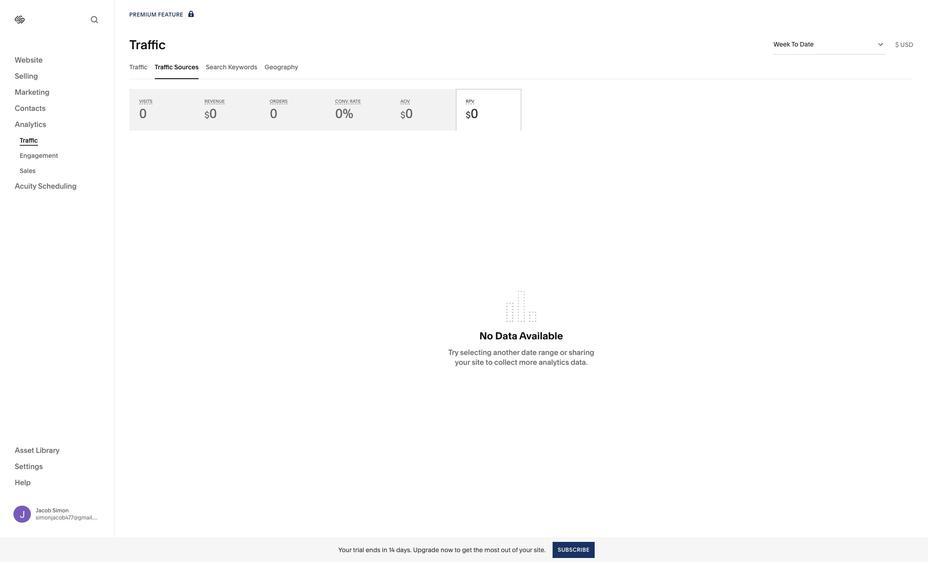 Task type: describe. For each thing, give the bounding box(es) containing it.
traffic sources button
[[155, 55, 199, 79]]

asset
[[15, 446, 34, 455]]

search keywords
[[206, 63, 258, 71]]

premium feature
[[129, 11, 183, 18]]

search keywords button
[[206, 55, 258, 79]]

jacob
[[36, 508, 51, 514]]

visits 0
[[139, 99, 152, 121]]

conv. rate 0%
[[335, 99, 361, 121]]

keywords
[[228, 63, 258, 71]]

selecting
[[460, 348, 492, 357]]

date
[[522, 348, 537, 357]]

aov
[[401, 99, 410, 104]]

sources
[[174, 63, 199, 71]]

traffic button
[[129, 55, 148, 79]]

0 inside orders 0
[[270, 106, 278, 121]]

jacob simon simonjacob477@gmail.com
[[36, 508, 105, 522]]

settings
[[15, 462, 43, 471]]

site
[[472, 358, 484, 367]]

$ 0 for revenue
[[205, 106, 217, 121]]

geography button
[[265, 55, 298, 79]]

date
[[800, 40, 814, 48]]

feature
[[158, 11, 183, 18]]

acuity scheduling link
[[15, 181, 99, 192]]

usd
[[901, 41, 914, 49]]

scheduling
[[38, 182, 77, 191]]

$ left usd
[[896, 41, 899, 49]]

revenue
[[205, 99, 225, 104]]

acuity scheduling
[[15, 182, 77, 191]]

of
[[512, 547, 518, 555]]

search
[[206, 63, 227, 71]]

ends
[[366, 547, 381, 555]]

traffic sources
[[155, 63, 199, 71]]

engagement
[[20, 152, 58, 160]]

orders 0
[[270, 99, 288, 121]]

no data available
[[480, 330, 564, 342]]

visits
[[139, 99, 152, 104]]

analytics link
[[15, 120, 99, 130]]

tab list containing traffic
[[129, 55, 914, 79]]

range
[[539, 348, 559, 357]]

try selecting another date range or sharing your site to collect more analytics data.
[[449, 348, 595, 367]]

1 vertical spatial your
[[520, 547, 533, 555]]

0 for aov
[[406, 106, 413, 121]]

sales
[[20, 167, 36, 175]]

try
[[449, 348, 459, 357]]

14
[[389, 547, 395, 555]]

to inside try selecting another date range or sharing your site to collect more analytics data.
[[486, 358, 493, 367]]

in
[[382, 547, 387, 555]]

sharing
[[569, 348, 595, 357]]

0 for rpv
[[471, 106, 479, 121]]

subscribe button
[[553, 543, 595, 559]]

traffic link
[[20, 133, 104, 148]]

traffic inside button
[[155, 63, 173, 71]]

the
[[474, 547, 483, 555]]

0%
[[335, 106, 354, 121]]

rate
[[350, 99, 361, 104]]

more
[[519, 358, 537, 367]]

settings link
[[15, 462, 99, 473]]

your
[[339, 547, 352, 555]]

$ for rpv
[[466, 110, 471, 120]]

most
[[485, 547, 500, 555]]

trial
[[353, 547, 364, 555]]

website
[[15, 56, 43, 64]]



Task type: vqa. For each thing, say whether or not it's contained in the screenshot.
0
yes



Task type: locate. For each thing, give the bounding box(es) containing it.
$ 0
[[205, 106, 217, 121], [401, 106, 413, 121], [466, 106, 479, 121]]

5 0 from the left
[[471, 106, 479, 121]]

analytics
[[15, 120, 46, 129]]

traffic up visits
[[129, 63, 148, 71]]

traffic left sources
[[155, 63, 173, 71]]

0 inside 'visits 0'
[[139, 106, 147, 121]]

subscribe
[[558, 547, 590, 554]]

acuity
[[15, 182, 36, 191]]

premium
[[129, 11, 157, 18]]

upgrade
[[413, 547, 439, 555]]

to right site
[[486, 358, 493, 367]]

orders
[[270, 99, 288, 104]]

0 down "rpv"
[[471, 106, 479, 121]]

$ 0 down the aov
[[401, 106, 413, 121]]

$ 0 for rpv
[[466, 106, 479, 121]]

1 0 from the left
[[139, 106, 147, 121]]

to
[[792, 40, 799, 48]]

website link
[[15, 55, 99, 66]]

0
[[139, 106, 147, 121], [210, 106, 217, 121], [270, 106, 278, 121], [406, 106, 413, 121], [471, 106, 479, 121]]

week
[[774, 40, 791, 48]]

your
[[455, 358, 470, 367], [520, 547, 533, 555]]

$ for aov
[[401, 110, 406, 120]]

simonjacob477@gmail.com
[[36, 515, 105, 522]]

$ 0 down revenue in the left top of the page
[[205, 106, 217, 121]]

data
[[496, 330, 518, 342]]

to
[[486, 358, 493, 367], [455, 547, 461, 555]]

asset library
[[15, 446, 60, 455]]

$ down the aov
[[401, 110, 406, 120]]

contacts link
[[15, 103, 99, 114]]

$ usd
[[896, 41, 914, 49]]

tab list
[[129, 55, 914, 79]]

$ down "rpv"
[[466, 110, 471, 120]]

week to date button
[[774, 34, 886, 54]]

your trial ends in 14 days. upgrade now to get the most out of your site.
[[339, 547, 546, 555]]

conv.
[[335, 99, 349, 104]]

0 vertical spatial your
[[455, 358, 470, 367]]

1 horizontal spatial to
[[486, 358, 493, 367]]

0 vertical spatial to
[[486, 358, 493, 367]]

$ 0 for aov
[[401, 106, 413, 121]]

days.
[[396, 547, 412, 555]]

0 horizontal spatial your
[[455, 358, 470, 367]]

analytics
[[539, 358, 569, 367]]

$ 0 down "rpv"
[[466, 106, 479, 121]]

2 horizontal spatial $ 0
[[466, 106, 479, 121]]

simon
[[53, 508, 69, 514]]

marketing
[[15, 88, 50, 97]]

1 horizontal spatial $ 0
[[401, 106, 413, 121]]

out
[[501, 547, 511, 555]]

engagement link
[[20, 148, 104, 163]]

library
[[36, 446, 60, 455]]

contacts
[[15, 104, 46, 113]]

2 $ 0 from the left
[[401, 106, 413, 121]]

selling
[[15, 72, 38, 81]]

0 horizontal spatial to
[[455, 547, 461, 555]]

0 down orders
[[270, 106, 278, 121]]

3 $ 0 from the left
[[466, 106, 479, 121]]

premium feature button
[[129, 10, 196, 20]]

help link
[[15, 478, 31, 488]]

geography
[[265, 63, 298, 71]]

collect
[[495, 358, 518, 367]]

another
[[494, 348, 520, 357]]

$ down revenue in the left top of the page
[[205, 110, 210, 120]]

rpv
[[466, 99, 475, 104]]

asset library link
[[15, 446, 99, 457]]

1 $ 0 from the left
[[205, 106, 217, 121]]

2 0 from the left
[[210, 106, 217, 121]]

available
[[520, 330, 564, 342]]

marketing link
[[15, 87, 99, 98]]

traffic up "traffic" button
[[129, 37, 166, 52]]

your right "of"
[[520, 547, 533, 555]]

4 0 from the left
[[406, 106, 413, 121]]

your down try
[[455, 358, 470, 367]]

1 vertical spatial to
[[455, 547, 461, 555]]

no
[[480, 330, 493, 342]]

traffic down analytics
[[20, 137, 38, 145]]

sales link
[[20, 163, 104, 179]]

3 0 from the left
[[270, 106, 278, 121]]

1 horizontal spatial your
[[520, 547, 533, 555]]

to left get at the bottom of page
[[455, 547, 461, 555]]

$
[[896, 41, 899, 49], [205, 110, 210, 120], [401, 110, 406, 120], [466, 110, 471, 120]]

selling link
[[15, 71, 99, 82]]

$ for revenue
[[205, 110, 210, 120]]

week to date
[[774, 40, 814, 48]]

get
[[462, 547, 472, 555]]

0 down revenue in the left top of the page
[[210, 106, 217, 121]]

0 horizontal spatial $ 0
[[205, 106, 217, 121]]

data.
[[571, 358, 588, 367]]

0 for revenue
[[210, 106, 217, 121]]

help
[[15, 478, 31, 487]]

0 down the aov
[[406, 106, 413, 121]]

0 down visits
[[139, 106, 147, 121]]

site.
[[534, 547, 546, 555]]

or
[[560, 348, 567, 357]]

your inside try selecting another date range or sharing your site to collect more analytics data.
[[455, 358, 470, 367]]

now
[[441, 547, 454, 555]]



